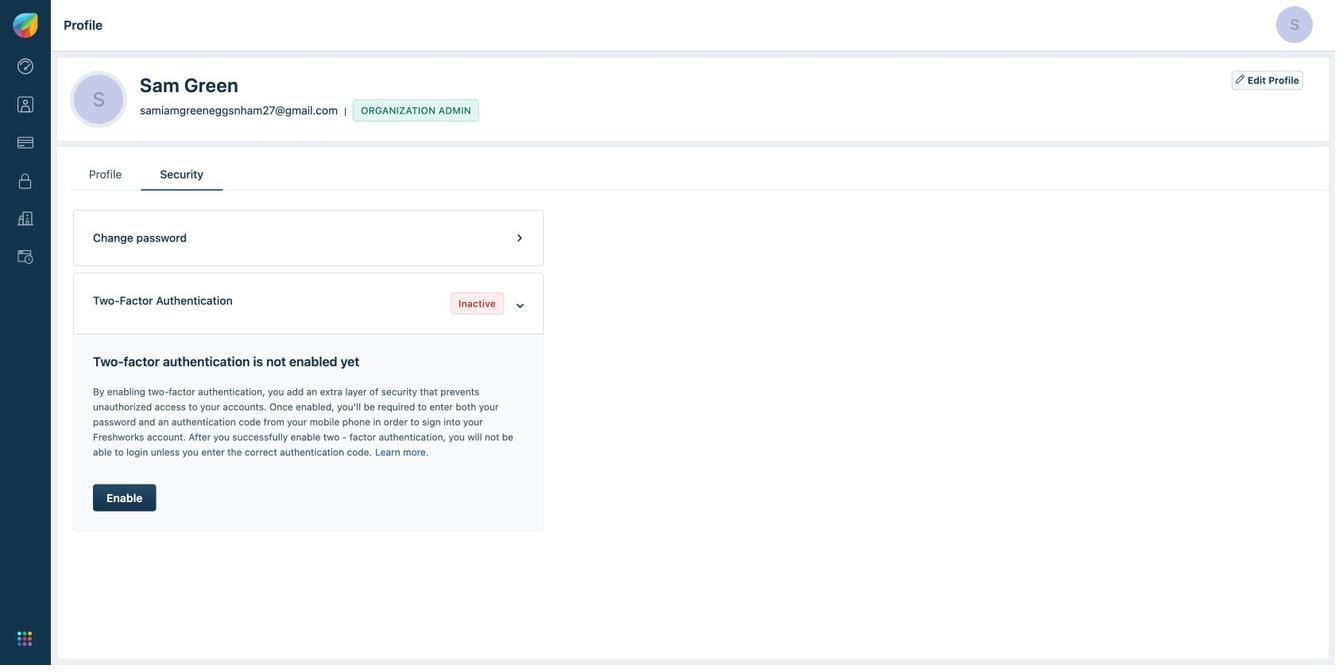 Task type: locate. For each thing, give the bounding box(es) containing it.
1 horizontal spatial profile picture image
[[1277, 6, 1313, 43]]

1 vertical spatial profile picture image
[[74, 75, 123, 124]]

audit logs image
[[17, 249, 33, 265]]

0 vertical spatial profile picture image
[[1277, 6, 1313, 43]]

profile picture image
[[1277, 6, 1313, 43], [74, 75, 123, 124]]

organization image
[[17, 211, 33, 227]]

tab list
[[70, 160, 1329, 191]]



Task type: describe. For each thing, give the bounding box(es) containing it.
freshworks switcher image
[[17, 632, 32, 646]]

security image
[[17, 173, 33, 189]]

users image
[[17, 97, 33, 113]]

freshworks icon image
[[13, 13, 38, 38]]

neo admin center image
[[17, 59, 33, 74]]

my subscriptions image
[[17, 135, 33, 151]]

0 horizontal spatial profile picture image
[[74, 75, 123, 124]]



